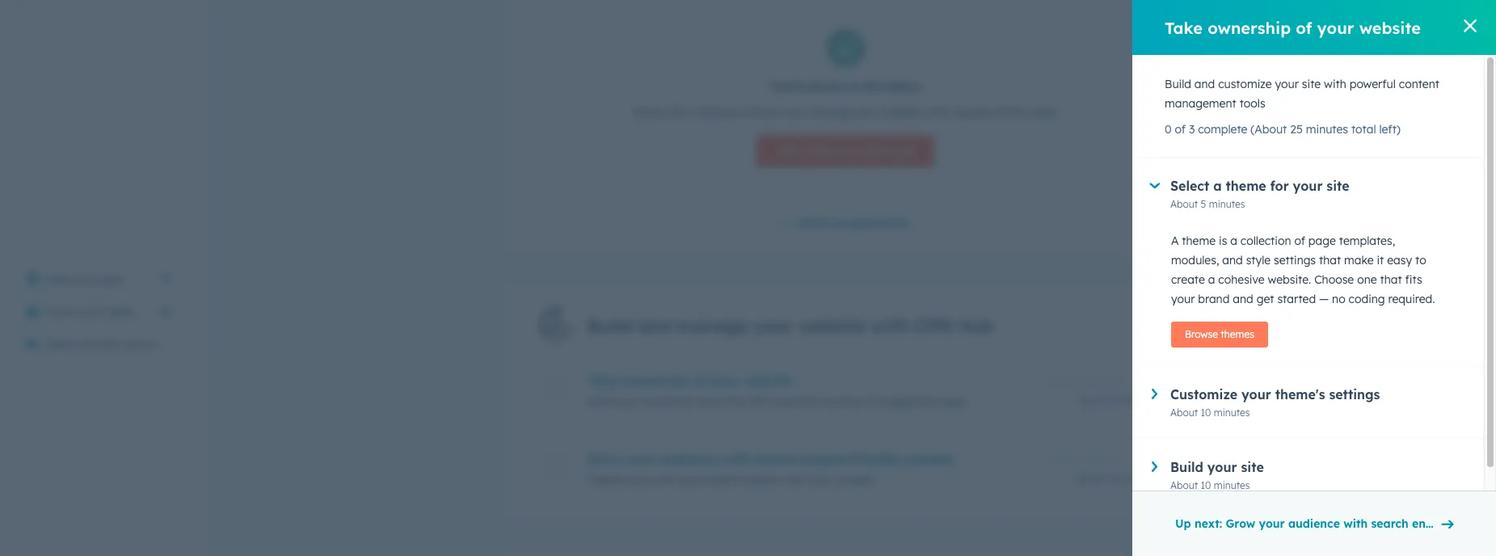 Task type: describe. For each thing, give the bounding box(es) containing it.
templates,
[[1339, 234, 1395, 248]]

with inside build and customize your site with powerful content management tools
[[1324, 77, 1347, 91]]

site inside select a theme for your site about 5 minutes
[[1327, 178, 1350, 194]]

0 vertical spatial manage
[[807, 105, 851, 120]]

of inside take ownership of your website build and customize your site with powerful content management tools
[[693, 372, 706, 389]]

with inside take ownership of your website build and customize your site with powerful content management tools
[[747, 394, 769, 409]]

you're
[[770, 79, 805, 94]]

and inside take ownership of your website build and customize your site with powerful content management tools
[[617, 394, 638, 409]]

great
[[633, 105, 663, 120]]

make
[[1344, 253, 1374, 268]]

minutes right 26
[[1121, 473, 1157, 485]]

take ownership of your website
[[1165, 17, 1421, 38]]

about inside select a theme for your site about 5 minutes
[[1171, 198, 1198, 210]]

coding
[[1349, 292, 1385, 306]]

5
[[1201, 198, 1206, 210]]

demo
[[126, 337, 157, 352]]

your inside build your site about 10 minutes
[[1208, 459, 1237, 475]]

site inside take ownership of your website build and customize your site with powerful content management tools
[[725, 394, 744, 409]]

completed
[[832, 216, 892, 230]]

a
[[1171, 234, 1179, 248]]

show
[[799, 216, 829, 230]]

great job! continue to build and manage your website with website (cms) tools.
[[633, 105, 1058, 120]]

grow your audience with search engine-friendly content publish your site and attract visitors with your content
[[588, 451, 953, 487]]

customize inside build and customize your site with powerful content management tools
[[1218, 77, 1272, 91]]

basics
[[885, 79, 921, 94]]

caret image
[[1150, 183, 1160, 188]]

grow your audience with search engine-friendly content button
[[588, 451, 1026, 467]]

started
[[1278, 292, 1316, 306]]

0 vertical spatial (cms)
[[995, 105, 1027, 120]]

friendly inside button
[[1455, 517, 1496, 531]]

content inside build and customize your site with powerful content management tools
[[1399, 77, 1440, 91]]

website for build and manage your website with cms hub
[[799, 315, 866, 337]]

with inside up next: grow your audience with search engine-friendly button
[[1344, 517, 1368, 531]]

left)
[[1379, 122, 1401, 137]]

build and customize your site with powerful content management tools
[[1165, 77, 1440, 111]]

tools inside button
[[889, 144, 915, 158]]

take for take ownership of your website build and customize your site with powerful content management tools
[[588, 372, 618, 389]]

3
[[1189, 122, 1195, 137]]

minutes inside select a theme for your site about 5 minutes
[[1209, 198, 1245, 210]]

to inside 'a theme is a collection of page templates, modules, and style settings that make it easy to create a cohesive website. choose one that fits your brand and get started — no coding required.'
[[1416, 253, 1427, 268]]

engine- inside button
[[1412, 517, 1455, 531]]

powerful inside build and customize your site with powerful content management tools
[[1350, 77, 1396, 91]]

powerful inside take ownership of your website build and customize your site with powerful content management tools
[[773, 394, 819, 409]]

complete
[[1198, 122, 1248, 137]]

is
[[1219, 234, 1227, 248]]

website down basics
[[881, 105, 922, 120]]

modules,
[[1171, 253, 1219, 268]]

cms
[[914, 315, 953, 337]]

style
[[1246, 253, 1271, 268]]

no
[[1332, 292, 1346, 306]]

view
[[45, 272, 71, 287]]

site inside build and customize your site with powerful content management tools
[[1302, 77, 1321, 91]]

start overview demo
[[45, 337, 157, 352]]

view your plan
[[45, 272, 124, 287]]

take for take ownership of your website
[[1165, 17, 1203, 38]]

0
[[1165, 122, 1172, 137]]

a inside select a theme for your site about 5 minutes
[[1213, 178, 1222, 194]]

management inside take ownership of your website build and customize your site with powerful content management tools
[[866, 394, 937, 409]]

website
[[808, 144, 850, 158]]

set
[[826, 79, 843, 94]]

0 horizontal spatial 25
[[1107, 394, 1118, 406]]

up next: grow your audience with search engine-friendly
[[1175, 517, 1496, 531]]

about inside build your site about 10 minutes
[[1171, 479, 1198, 491]]

build your site about 10 minutes
[[1171, 459, 1264, 491]]

collection
[[1241, 234, 1291, 248]]

your inside 'a theme is a collection of page templates, modules, and style settings that make it easy to create a cohesive website. choose one that fits your brand and get started — no coding required.'
[[1171, 292, 1195, 306]]

get
[[1257, 292, 1274, 306]]

settings inside 'a theme is a collection of page templates, modules, and style settings that make it easy to create a cohesive website. choose one that fits your brand and get started — no coding required.'
[[1274, 253, 1316, 268]]

next: website (cms) tools button
[[756, 135, 935, 167]]

2 link opens in a new window image from the top
[[160, 273, 171, 285]]

audience inside button
[[1289, 517, 1340, 531]]

show completed (1) button
[[781, 213, 910, 234]]

0 of 3 complete (about 25 minutes total left)
[[1165, 122, 1401, 137]]

browse
[[1185, 328, 1218, 340]]

team
[[106, 305, 134, 319]]

minutes inside build your site about 10 minutes
[[1214, 479, 1250, 491]]

all
[[809, 79, 823, 94]]

start overview demo link
[[16, 328, 181, 361]]

build for build your site about 10 minutes
[[1171, 459, 1204, 475]]

theme's
[[1275, 386, 1325, 403]]

about 26 minutes
[[1077, 473, 1157, 485]]

—
[[1319, 292, 1329, 306]]

(about
[[1251, 122, 1287, 137]]

take ownership of your website button
[[588, 372, 1026, 389]]

hub
[[958, 315, 994, 337]]

your inside build and customize your site with powerful content management tools
[[1275, 77, 1299, 91]]

and inside build and customize your site with powerful content management tools
[[1195, 77, 1215, 91]]

continue
[[689, 105, 736, 120]]

(1)
[[896, 216, 910, 230]]

customize
[[1171, 386, 1238, 403]]

on
[[846, 79, 860, 94]]

select
[[1171, 178, 1210, 194]]

start
[[45, 337, 72, 352]]

cohesive
[[1218, 272, 1265, 287]]

website for take ownership of your website
[[1359, 17, 1421, 38]]

0% for take ownership of your website
[[1143, 373, 1157, 385]]

invite
[[45, 305, 76, 319]]

next: website (cms) tools
[[776, 144, 915, 158]]

themes
[[1221, 328, 1255, 340]]

job!
[[666, 105, 686, 120]]

customize your theme's settings about 10 minutes
[[1171, 386, 1380, 419]]

page
[[1309, 234, 1336, 248]]



Task type: vqa. For each thing, say whether or not it's contained in the screenshot.
"banner"
no



Task type: locate. For each thing, give the bounding box(es) containing it.
that down easy
[[1380, 272, 1402, 287]]

0 vertical spatial a
[[1213, 178, 1222, 194]]

take ownership of your website dialog
[[1133, 0, 1496, 556]]

minutes inside customize your theme's settings about 10 minutes
[[1214, 407, 1250, 419]]

brand
[[1198, 292, 1230, 306]]

0% for grow your audience with search engine-friendly content
[[1143, 452, 1157, 464]]

a theme is a collection of page templates, modules, and style settings that make it easy to create a cohesive website. choose one that fits your brand and get started — no coding required.
[[1171, 234, 1435, 306]]

25 inside take ownership of your website dialog
[[1290, 122, 1303, 137]]

10 up the next:
[[1201, 479, 1211, 491]]

2 10 from the top
[[1201, 479, 1211, 491]]

tools down basics
[[889, 144, 915, 158]]

powerful up total
[[1350, 77, 1396, 91]]

overview
[[75, 337, 123, 352]]

settings
[[1274, 253, 1316, 268], [1329, 386, 1380, 403]]

choose
[[1315, 272, 1354, 287]]

0 vertical spatial friendly
[[850, 451, 900, 467]]

with
[[1324, 77, 1347, 91], [925, 105, 947, 120], [871, 315, 909, 337], [747, 394, 769, 409], [722, 451, 750, 467], [782, 473, 805, 487], [1344, 517, 1368, 531]]

0 vertical spatial grow
[[588, 451, 622, 467]]

website for take ownership of your website build and customize your site with powerful content management tools
[[743, 372, 793, 389]]

0 vertical spatial caret image
[[1152, 389, 1158, 399]]

1 vertical spatial tools
[[889, 144, 915, 158]]

for
[[1270, 178, 1289, 194]]

0 vertical spatial audience
[[659, 451, 718, 467]]

build for build and manage your website with cms hub
[[588, 315, 632, 337]]

minutes up the next:
[[1214, 479, 1250, 491]]

1 vertical spatial 10
[[1201, 479, 1211, 491]]

1 horizontal spatial tools
[[941, 394, 966, 409]]

a right select
[[1213, 178, 1222, 194]]

26
[[1107, 473, 1118, 485]]

1 horizontal spatial theme
[[1226, 178, 1266, 194]]

attract
[[702, 473, 738, 487]]

0 vertical spatial powerful
[[1350, 77, 1396, 91]]

customize
[[1218, 77, 1272, 91], [641, 394, 695, 409]]

theme up modules,
[[1182, 234, 1216, 248]]

tools inside build and customize your site with powerful content management tools
[[1240, 96, 1266, 111]]

total
[[1352, 122, 1376, 137]]

visitors
[[741, 473, 779, 487]]

build
[[1165, 77, 1191, 91], [588, 315, 632, 337], [588, 394, 614, 409], [1171, 459, 1204, 475]]

build for build and customize your site with powerful content management tools
[[1165, 77, 1191, 91]]

invite your team
[[45, 305, 134, 319]]

website left close icon
[[1359, 17, 1421, 38]]

up
[[1175, 517, 1191, 531]]

0 vertical spatial search
[[754, 451, 797, 467]]

1 horizontal spatial management
[[1165, 96, 1237, 111]]

management inside build and customize your site with powerful content management tools
[[1165, 96, 1237, 111]]

1 vertical spatial theme
[[1182, 234, 1216, 248]]

10 down customize
[[1201, 407, 1211, 419]]

site inside grow your audience with search engine-friendly content publish your site and attract visitors with your content
[[656, 473, 675, 487]]

0 horizontal spatial search
[[754, 451, 797, 467]]

1 vertical spatial (cms)
[[854, 144, 886, 158]]

1 vertical spatial powerful
[[773, 394, 819, 409]]

settings right theme's
[[1329, 386, 1380, 403]]

1 vertical spatial that
[[1380, 272, 1402, 287]]

grow up publish
[[588, 451, 622, 467]]

10 inside build your site about 10 minutes
[[1201, 479, 1211, 491]]

site
[[1302, 77, 1321, 91], [1327, 178, 1350, 194], [725, 394, 744, 409], [1241, 459, 1264, 475], [656, 473, 675, 487]]

1 horizontal spatial take
[[1165, 17, 1203, 38]]

browse themes
[[1185, 328, 1255, 340]]

to
[[740, 105, 751, 120], [1416, 253, 1427, 268]]

ownership inside take ownership of your website build and customize your site with powerful content management tools
[[622, 372, 689, 389]]

0 vertical spatial 10
[[1201, 407, 1211, 419]]

show completed (1)
[[799, 216, 910, 230]]

website left tools.
[[951, 105, 991, 120]]

plan
[[101, 272, 124, 287]]

build and manage your website with cms hub
[[588, 315, 994, 337]]

website inside take ownership of your website build and customize your site with powerful content management tools
[[743, 372, 793, 389]]

easy
[[1387, 253, 1412, 268]]

1 vertical spatial a
[[1231, 234, 1238, 248]]

your
[[1317, 17, 1354, 38], [1275, 77, 1299, 91], [854, 105, 878, 120], [1293, 178, 1323, 194], [74, 272, 98, 287], [1171, 292, 1195, 306], [79, 305, 103, 319], [754, 315, 794, 337], [710, 372, 739, 389], [1242, 386, 1271, 403], [698, 394, 722, 409], [626, 451, 655, 467], [1208, 459, 1237, 475], [629, 473, 653, 487], [808, 473, 832, 487], [1259, 517, 1285, 531]]

about inside customize your theme's settings about 10 minutes
[[1171, 407, 1198, 419]]

site up 0 of 3 complete (about 25 minutes total left)
[[1302, 77, 1321, 91]]

1 vertical spatial to
[[1416, 253, 1427, 268]]

content inside take ownership of your website build and customize your site with powerful content management tools
[[822, 394, 863, 409]]

the
[[864, 79, 882, 94]]

0 horizontal spatial ownership
[[622, 372, 689, 389]]

25 right (about on the right top
[[1290, 122, 1303, 137]]

tools up (about on the right top
[[1240, 96, 1266, 111]]

grow
[[588, 451, 622, 467], [1226, 517, 1256, 531]]

minutes
[[1306, 122, 1348, 137], [1209, 198, 1245, 210], [1121, 394, 1157, 406], [1214, 407, 1250, 419], [1121, 473, 1157, 485], [1214, 479, 1250, 491]]

a up brand
[[1208, 272, 1215, 287]]

(cms) left tools.
[[995, 105, 1027, 120]]

(cms) right website
[[854, 144, 886, 158]]

1 10 from the top
[[1201, 407, 1211, 419]]

1 link opens in a new window image from the top
[[160, 270, 171, 289]]

close image
[[1464, 19, 1477, 32]]

friendly inside grow your audience with search engine-friendly content publish your site and attract visitors with your content
[[850, 451, 900, 467]]

2 vertical spatial a
[[1208, 272, 1215, 287]]

ownership for take ownership of your website
[[1208, 17, 1291, 38]]

1 horizontal spatial grow
[[1226, 517, 1256, 531]]

site inside build your site about 10 minutes
[[1241, 459, 1264, 475]]

1 horizontal spatial audience
[[1289, 517, 1340, 531]]

theme
[[1226, 178, 1266, 194], [1182, 234, 1216, 248]]

powerful
[[1350, 77, 1396, 91], [773, 394, 819, 409]]

a
[[1213, 178, 1222, 194], [1231, 234, 1238, 248], [1208, 272, 1215, 287]]

tools.
[[1030, 105, 1058, 120]]

website inside dialog
[[1359, 17, 1421, 38]]

build inside take ownership of your website build and customize your site with powerful content management tools
[[588, 394, 614, 409]]

1 horizontal spatial customize
[[1218, 77, 1272, 91]]

1 vertical spatial customize
[[641, 394, 695, 409]]

browse themes link
[[1171, 322, 1268, 348]]

ownership for take ownership of your website build and customize your site with powerful content management tools
[[622, 372, 689, 389]]

1 horizontal spatial powerful
[[1350, 77, 1396, 91]]

2 caret image from the top
[[1152, 462, 1158, 472]]

site down take ownership of your website button
[[725, 394, 744, 409]]

minutes down customize
[[1214, 407, 1250, 419]]

0 vertical spatial engine-
[[801, 451, 850, 467]]

tools down cms
[[941, 394, 966, 409]]

content
[[1399, 77, 1440, 91], [822, 394, 863, 409], [904, 451, 953, 467], [835, 473, 876, 487]]

site up "page"
[[1327, 178, 1350, 194]]

0 horizontal spatial tools
[[889, 144, 915, 158]]

publish
[[588, 473, 626, 487]]

take
[[1165, 17, 1203, 38], [588, 372, 618, 389]]

build inside build your site about 10 minutes
[[1171, 459, 1204, 475]]

invite your team button
[[16, 296, 181, 328]]

0% up about 26 minutes
[[1143, 452, 1157, 464]]

0 horizontal spatial engine-
[[801, 451, 850, 467]]

next:
[[1195, 517, 1222, 531]]

2 vertical spatial tools
[[941, 394, 966, 409]]

take inside take ownership of your website build and customize your site with powerful content management tools
[[588, 372, 618, 389]]

0 horizontal spatial (cms)
[[854, 144, 886, 158]]

ownership inside dialog
[[1208, 17, 1291, 38]]

grow right the next:
[[1226, 517, 1256, 531]]

0% up about 25 minutes
[[1143, 373, 1157, 385]]

0 vertical spatial tools
[[1240, 96, 1266, 111]]

settings up website.
[[1274, 253, 1316, 268]]

0 horizontal spatial friendly
[[850, 451, 900, 467]]

to up fits
[[1416, 253, 1427, 268]]

caret image for customize
[[1152, 389, 1158, 399]]

1 vertical spatial audience
[[1289, 517, 1340, 531]]

0%
[[1143, 373, 1157, 385], [1143, 452, 1157, 464]]

1 0% from the top
[[1143, 373, 1157, 385]]

25 up 26
[[1107, 394, 1118, 406]]

that
[[1319, 253, 1341, 268], [1380, 272, 1402, 287]]

link opens in a new window image
[[160, 270, 171, 289], [160, 273, 171, 285]]

0 vertical spatial that
[[1319, 253, 1341, 268]]

0 horizontal spatial to
[[740, 105, 751, 120]]

audience
[[659, 451, 718, 467], [1289, 517, 1340, 531]]

0 horizontal spatial powerful
[[773, 394, 819, 409]]

1 caret image from the top
[[1152, 389, 1158, 399]]

that up choose
[[1319, 253, 1341, 268]]

grow inside grow your audience with search engine-friendly content publish your site and attract visitors with your content
[[588, 451, 622, 467]]

your inside customize your theme's settings about 10 minutes
[[1242, 386, 1271, 403]]

powerful down take ownership of your website button
[[773, 394, 819, 409]]

0 horizontal spatial theme
[[1182, 234, 1216, 248]]

theme inside select a theme for your site about 5 minutes
[[1226, 178, 1266, 194]]

up next: grow your audience with search engine-friendly button
[[1165, 508, 1496, 540]]

0 horizontal spatial that
[[1319, 253, 1341, 268]]

website.
[[1268, 272, 1311, 287]]

1 vertical spatial friendly
[[1455, 517, 1496, 531]]

0 vertical spatial 25
[[1290, 122, 1303, 137]]

grow inside button
[[1226, 517, 1256, 531]]

0 vertical spatial to
[[740, 105, 751, 120]]

theme inside 'a theme is a collection of page templates, modules, and style settings that make it easy to create a cohesive website. choose one that fits your brand and get started — no coding required.'
[[1182, 234, 1216, 248]]

0 horizontal spatial settings
[[1274, 253, 1316, 268]]

1 horizontal spatial manage
[[807, 105, 851, 120]]

1 vertical spatial grow
[[1226, 517, 1256, 531]]

search inside button
[[1371, 517, 1409, 531]]

(cms) inside button
[[854, 144, 886, 158]]

manage
[[807, 105, 851, 120], [676, 315, 749, 337]]

view your plan link
[[16, 264, 181, 296]]

you're all set on the basics
[[770, 79, 921, 94]]

caret image up about 26 minutes
[[1152, 462, 1158, 472]]

10
[[1201, 407, 1211, 419], [1201, 479, 1211, 491]]

0 vertical spatial management
[[1165, 96, 1237, 111]]

0 horizontal spatial manage
[[676, 315, 749, 337]]

engine- inside grow your audience with search engine-friendly content publish your site and attract visitors with your content
[[801, 451, 850, 467]]

2 0% from the top
[[1143, 452, 1157, 464]]

your inside select a theme for your site about 5 minutes
[[1293, 178, 1323, 194]]

caret image
[[1152, 389, 1158, 399], [1152, 462, 1158, 472]]

0 vertical spatial customize
[[1218, 77, 1272, 91]]

1 horizontal spatial settings
[[1329, 386, 1380, 403]]

0 horizontal spatial take
[[588, 372, 618, 389]]

0 vertical spatial 0%
[[1143, 373, 1157, 385]]

1 vertical spatial search
[[1371, 517, 1409, 531]]

minutes left total
[[1306, 122, 1348, 137]]

1 vertical spatial caret image
[[1152, 462, 1158, 472]]

1 horizontal spatial friendly
[[1455, 517, 1496, 531]]

1 vertical spatial engine-
[[1412, 517, 1455, 531]]

build
[[754, 105, 780, 120]]

search
[[754, 451, 797, 467], [1371, 517, 1409, 531]]

build inside build and customize your site with powerful content management tools
[[1165, 77, 1191, 91]]

about 25 minutes
[[1077, 394, 1157, 406]]

10 inside customize your theme's settings about 10 minutes
[[1201, 407, 1211, 419]]

0 horizontal spatial audience
[[659, 451, 718, 467]]

1 horizontal spatial to
[[1416, 253, 1427, 268]]

select a theme for your site about 5 minutes
[[1171, 178, 1350, 210]]

(cms)
[[995, 105, 1027, 120], [854, 144, 886, 158]]

1 vertical spatial ownership
[[622, 372, 689, 389]]

website down build and manage your website with cms hub
[[743, 372, 793, 389]]

caret image left customize
[[1152, 389, 1158, 399]]

1 vertical spatial take
[[588, 372, 618, 389]]

settings inside customize your theme's settings about 10 minutes
[[1329, 386, 1380, 403]]

0 vertical spatial settings
[[1274, 253, 1316, 268]]

minutes right 5
[[1209, 198, 1245, 210]]

1 horizontal spatial (cms)
[[995, 105, 1027, 120]]

fits
[[1405, 272, 1422, 287]]

1 vertical spatial 25
[[1107, 394, 1118, 406]]

take inside dialog
[[1165, 17, 1203, 38]]

2 horizontal spatial tools
[[1240, 96, 1266, 111]]

search inside grow your audience with search engine-friendly content publish your site and attract visitors with your content
[[754, 451, 797, 467]]

about
[[1171, 198, 1198, 210], [1077, 394, 1104, 406], [1171, 407, 1198, 419], [1077, 473, 1104, 485], [1171, 479, 1198, 491]]

a right is
[[1231, 234, 1238, 248]]

theme left for
[[1226, 178, 1266, 194]]

0 vertical spatial take
[[1165, 17, 1203, 38]]

1 vertical spatial settings
[[1329, 386, 1380, 403]]

0 horizontal spatial customize
[[641, 394, 695, 409]]

1 horizontal spatial that
[[1380, 272, 1402, 287]]

required.
[[1388, 292, 1435, 306]]

25
[[1290, 122, 1303, 137], [1107, 394, 1118, 406]]

0 vertical spatial theme
[[1226, 178, 1266, 194]]

next:
[[776, 144, 805, 158]]

1 horizontal spatial engine-
[[1412, 517, 1455, 531]]

friendly
[[850, 451, 900, 467], [1455, 517, 1496, 531]]

1 horizontal spatial ownership
[[1208, 17, 1291, 38]]

website up take ownership of your website button
[[799, 315, 866, 337]]

caret image for build
[[1152, 462, 1158, 472]]

minutes left customize
[[1121, 394, 1157, 406]]

of inside 'a theme is a collection of page templates, modules, and style settings that make it easy to create a cohesive website. choose one that fits your brand and get started — no coding required.'
[[1295, 234, 1305, 248]]

website
[[1359, 17, 1421, 38], [881, 105, 922, 120], [951, 105, 991, 120], [799, 315, 866, 337], [743, 372, 793, 389]]

1 vertical spatial management
[[866, 394, 937, 409]]

tools inside take ownership of your website build and customize your site with powerful content management tools
[[941, 394, 966, 409]]

site left attract
[[656, 473, 675, 487]]

and
[[1195, 77, 1215, 91], [783, 105, 803, 120], [1223, 253, 1243, 268], [1233, 292, 1254, 306], [637, 315, 671, 337], [617, 394, 638, 409], [678, 473, 698, 487]]

create
[[1171, 272, 1205, 287]]

take ownership of your website build and customize your site with powerful content management tools
[[588, 372, 966, 409]]

to left build
[[740, 105, 751, 120]]

1 vertical spatial manage
[[676, 315, 749, 337]]

of
[[1296, 17, 1312, 38], [1175, 122, 1186, 137], [1295, 234, 1305, 248], [693, 372, 706, 389]]

0 vertical spatial ownership
[[1208, 17, 1291, 38]]

audience inside grow your audience with search engine-friendly content publish your site and attract visitors with your content
[[659, 451, 718, 467]]

and inside grow your audience with search engine-friendly content publish your site and attract visitors with your content
[[678, 473, 698, 487]]

0 horizontal spatial management
[[866, 394, 937, 409]]

it
[[1377, 253, 1384, 268]]

site down customize your theme's settings about 10 minutes at the right bottom
[[1241, 459, 1264, 475]]

management
[[1165, 96, 1237, 111], [866, 394, 937, 409]]

1 vertical spatial 0%
[[1143, 452, 1157, 464]]

1 horizontal spatial 25
[[1290, 122, 1303, 137]]

one
[[1357, 272, 1377, 287]]

1 horizontal spatial search
[[1371, 517, 1409, 531]]

0 horizontal spatial grow
[[588, 451, 622, 467]]

customize inside take ownership of your website build and customize your site with powerful content management tools
[[641, 394, 695, 409]]



